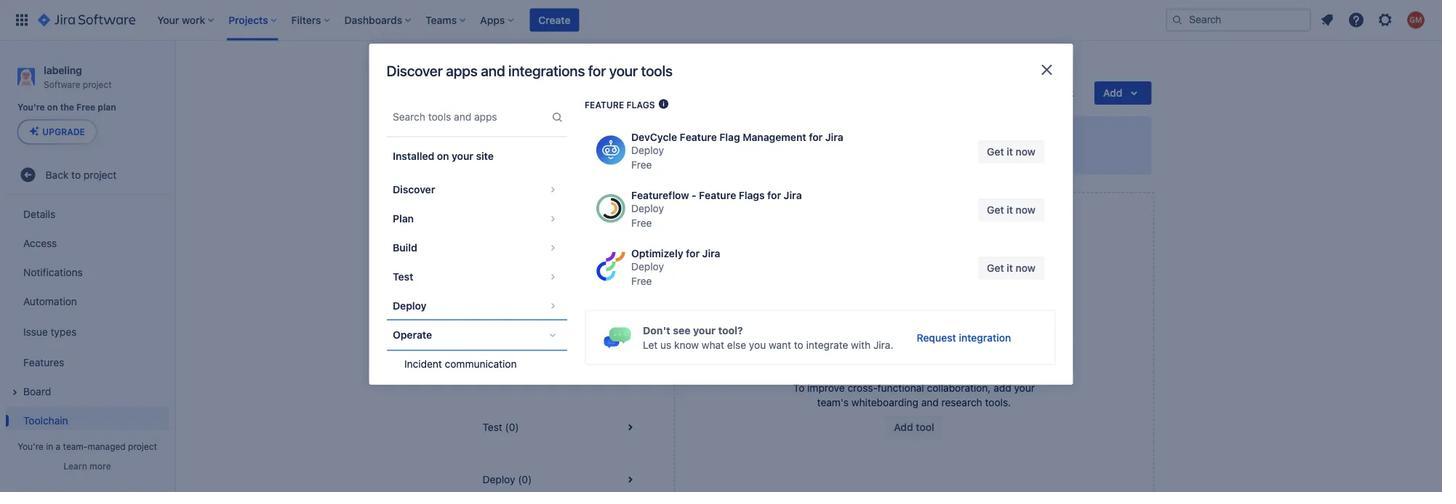 Task type: describe. For each thing, give the bounding box(es) containing it.
optimizely for jira deploy free
[[631, 248, 720, 288]]

connect
[[676, 150, 714, 162]]

project,
[[778, 150, 814, 162]]

plan (1)
[[483, 317, 518, 329]]

search image
[[1172, 14, 1184, 26]]

add tool button
[[886, 416, 943, 439]]

give feedback
[[1006, 87, 1075, 99]]

want
[[769, 339, 791, 351]]

build for build (0)
[[483, 369, 506, 381]]

your inside "button"
[[451, 150, 473, 162]]

know
[[674, 339, 699, 351]]

you
[[749, 339, 766, 351]]

plan for plan (1)
[[483, 317, 503, 329]]

functional
[[878, 382, 925, 394]]

incident
[[404, 358, 442, 370]]

devcycle
[[631, 132, 677, 144]]

featureflow - feature flags for jira logo image
[[596, 194, 625, 223]]

discover apps and integrations for your tools
[[387, 62, 673, 79]]

tool
[[916, 422, 935, 434]]

projects
[[462, 61, 501, 73]]

operate
[[393, 329, 432, 341]]

plan button
[[387, 204, 567, 234]]

tools for add
[[895, 361, 922, 375]]

and inside dialog
[[481, 62, 505, 79]]

manage
[[837, 150, 875, 162]]

work
[[717, 150, 740, 162]]

chevron icon pointing right image for discover
[[544, 181, 561, 199]]

close modal image
[[1039, 61, 1056, 79]]

devcycle feature flag management for jira deploy free
[[631, 132, 843, 171]]

plan (1) button
[[465, 297, 656, 349]]

issue
[[23, 326, 48, 338]]

to inside don't see your tool? let us know what else you want to integrate with jira.
[[794, 339, 803, 351]]

for for featureflow - feature flags for jira deploy free
[[767, 190, 781, 202]]

request integration button
[[908, 326, 1020, 350]]

team's
[[817, 397, 849, 409]]

access link
[[6, 229, 169, 258]]

request integration
[[917, 332, 1011, 344]]

cross-
[[848, 382, 878, 394]]

group inside discover apps and integrations for your tools dialog
[[387, 171, 567, 493]]

whiteboarding
[[852, 397, 919, 409]]

tools inside dialog
[[641, 62, 673, 79]]

your down jira.
[[868, 361, 892, 375]]

devcycle feature flag management for jira logo image
[[596, 136, 625, 165]]

build (0) button
[[465, 349, 656, 402]]

you're for you're on the free plan
[[17, 102, 45, 113]]

on for installed
[[437, 150, 449, 162]]

1 vertical spatial learn more button
[[64, 461, 111, 472]]

labeling for labeling
[[518, 61, 555, 73]]

0 vertical spatial feature
[[585, 100, 624, 110]]

deploy (0) button
[[465, 454, 656, 493]]

flag
[[719, 132, 740, 144]]

integrations inside dialog
[[509, 62, 585, 79]]

you're for you're in a team-managed project
[[18, 442, 44, 452]]

notifications link
[[6, 258, 169, 287]]

feature flags
[[585, 100, 655, 110]]

what
[[702, 339, 724, 351]]

installed
[[393, 150, 434, 162]]

projects link
[[462, 58, 501, 76]]

deploy inside the optimizely for jira deploy free
[[631, 261, 664, 273]]

Search field
[[1166, 8, 1312, 32]]

in
[[46, 442, 53, 452]]

jira for devcycle feature flag management for jira
[[825, 132, 843, 144]]

discover inside button
[[393, 184, 435, 196]]

for for discover apps and integrations for your tools
[[588, 62, 606, 79]]

improve
[[808, 382, 845, 394]]

let
[[643, 339, 658, 351]]

optimizely for jira logo image
[[596, 252, 625, 282]]

it for optimizely for jira
[[1007, 263, 1013, 275]]

to inside add your tools to discover to improve cross-functional collaboration, add your team's whiteboarding and research tools.
[[925, 361, 936, 375]]

collaboration,
[[927, 382, 991, 394]]

toggle features on demand for experimentation and reliability image
[[658, 98, 670, 110]]

jira inside the optimizely for jira deploy free
[[702, 248, 720, 260]]

feature inside devcycle feature flag management for jira deploy free
[[680, 132, 717, 144]]

details link
[[6, 200, 169, 229]]

test for test
[[393, 271, 413, 283]]

project inside the labeling software project
[[83, 79, 112, 89]]

0 vertical spatial learn more button
[[950, 148, 1005, 163]]

management
[[743, 132, 806, 144]]

optimizely
[[631, 248, 683, 260]]

get for devcycle feature flag management for jira
[[987, 146, 1004, 158]]

discover apps and integrations for your tools dialog
[[369, 44, 1073, 493]]

add
[[994, 382, 1012, 394]]

for for devcycle feature flag management for jira deploy free
[[809, 132, 823, 144]]

get for optimizely for jira
[[987, 263, 1004, 275]]

(0) for deploy (0)
[[518, 474, 532, 486]]

now for optimizely for jira
[[1016, 263, 1036, 275]]

request
[[917, 332, 956, 344]]

featureflow - feature flags for jira deploy free
[[631, 190, 802, 230]]

deploy inside deploy (0) button
[[483, 474, 515, 486]]

it for devcycle feature flag management for jira
[[1007, 146, 1013, 158]]

deploy (0)
[[483, 474, 532, 486]]

toolchain link
[[6, 406, 169, 435]]

jira.
[[873, 339, 893, 351]]

features link
[[6, 348, 169, 377]]

project up the details "link"
[[84, 169, 117, 181]]

communication
[[445, 358, 517, 370]]

-
[[692, 190, 696, 202]]

(0) for build (0)
[[509, 369, 523, 381]]

featureflow
[[631, 190, 689, 202]]

it for featureflow - feature flags for jira
[[1007, 204, 1013, 216]]

you're on the free plan
[[17, 102, 116, 113]]

flags
[[739, 190, 765, 202]]

plan
[[98, 102, 116, 113]]

notifications
[[23, 266, 83, 278]]

chevron icon pointing right image for build
[[544, 239, 561, 257]]

build button
[[387, 234, 567, 263]]

feedback
[[1030, 87, 1075, 99]]

labeling software project
[[44, 64, 112, 89]]

project settings link
[[572, 58, 646, 76]]

operate button
[[387, 321, 567, 350]]

tools for view
[[521, 212, 544, 224]]

1 vertical spatial more
[[90, 461, 111, 471]]

issue types link
[[6, 316, 169, 348]]

tools.
[[985, 397, 1011, 409]]

chevron icon pointing right image for plan
[[544, 210, 561, 228]]

it inside welcome to your project toolchain discover integrations for your tools, connect work to your project, and manage it all right here. learn more
[[877, 150, 883, 162]]

build (0)
[[483, 369, 523, 381]]

project inside welcome to your project toolchain discover integrations for your tools, connect work to your project, and manage it all right here. learn more
[[600, 128, 638, 142]]

get it now for optimizely for jira
[[987, 263, 1036, 275]]



Task type: locate. For each thing, give the bounding box(es) containing it.
free inside devcycle feature flag management for jira deploy free
[[631, 159, 652, 171]]

discover left apps on the left top
[[387, 62, 443, 79]]

free right the
[[76, 102, 95, 113]]

2 chevron icon pointing right image from the top
[[544, 210, 561, 228]]

on right the installed on the left top
[[437, 150, 449, 162]]

jira for featureflow - feature flags for jira
[[784, 190, 802, 202]]

1 chevron icon pointing right image from the top
[[544, 181, 561, 199]]

to
[[794, 382, 805, 394]]

for
[[588, 62, 606, 79], [809, 132, 823, 144], [608, 150, 621, 162], [767, 190, 781, 202], [686, 248, 700, 260]]

chevron icon pointing right image
[[544, 181, 561, 199], [544, 210, 561, 228], [544, 239, 561, 257], [544, 268, 561, 286], [544, 298, 561, 315]]

plan
[[393, 213, 414, 225], [483, 317, 503, 329]]

add for tool
[[894, 422, 914, 434]]

group containing details
[[6, 195, 169, 469]]

2 vertical spatial (0)
[[518, 474, 532, 486]]

1 get it now from the top
[[987, 146, 1036, 158]]

learn down team-
[[64, 461, 87, 471]]

your up feature flags
[[609, 62, 638, 79]]

0 vertical spatial get
[[987, 146, 1004, 158]]

1 horizontal spatial add
[[894, 422, 914, 434]]

integrate
[[806, 339, 848, 351]]

2 vertical spatial feature
[[699, 190, 736, 202]]

don't
[[643, 325, 670, 337]]

your right add
[[1015, 382, 1035, 394]]

project down feature flags
[[600, 128, 638, 142]]

features
[[23, 356, 64, 368]]

1 horizontal spatial learn more button
[[950, 148, 1005, 163]]

apps image image
[[603, 327, 631, 349]]

chevron icon pointing right image inside build button
[[544, 239, 561, 257]]

view all tools (1)
[[483, 212, 559, 224]]

managed
[[88, 442, 126, 452]]

deploy down optimizely
[[631, 261, 664, 273]]

to right welcome at the top of the page
[[559, 128, 570, 142]]

tools,
[[647, 150, 673, 162]]

chevron icon pointing right image up view all tools (1)
[[544, 181, 561, 199]]

incident communication
[[404, 358, 517, 370]]

on left the
[[47, 102, 58, 113]]

for left settings
[[588, 62, 606, 79]]

group containing discover
[[387, 171, 567, 493]]

add tool
[[894, 422, 935, 434]]

1 horizontal spatial toolchain
[[465, 83, 538, 103]]

1 now from the top
[[1016, 146, 1036, 158]]

0 vertical spatial more
[[980, 150, 1005, 162]]

1 vertical spatial now
[[1016, 204, 1036, 216]]

all right view on the left of page
[[508, 212, 519, 224]]

2 vertical spatial tools
[[895, 361, 922, 375]]

for up project,
[[809, 132, 823, 144]]

0 horizontal spatial learn
[[64, 461, 87, 471]]

add up cross-
[[843, 361, 865, 375]]

more down managed
[[90, 461, 111, 471]]

0 horizontal spatial group
[[6, 195, 169, 469]]

jira inside devcycle feature flag management for jira deploy free
[[825, 132, 843, 144]]

tools
[[641, 62, 673, 79], [521, 212, 544, 224], [895, 361, 922, 375]]

project up plan
[[83, 79, 112, 89]]

3 get it now from the top
[[987, 263, 1036, 275]]

on
[[47, 102, 58, 113], [437, 150, 449, 162]]

labeling inside the labeling software project
[[44, 64, 82, 76]]

labeling for labeling software project
[[44, 64, 82, 76]]

2 horizontal spatial tools
[[895, 361, 922, 375]]

test (0)
[[483, 422, 519, 434]]

1 horizontal spatial jira
[[784, 190, 802, 202]]

discover down the installed on the left top
[[393, 184, 435, 196]]

0 horizontal spatial more
[[90, 461, 111, 471]]

5 chevron icon pointing right image from the top
[[544, 298, 561, 315]]

now for featureflow - feature flags for jira
[[1016, 204, 1036, 216]]

0 horizontal spatial learn more button
[[64, 461, 111, 472]]

0 vertical spatial all
[[886, 150, 897, 162]]

(0)
[[509, 369, 523, 381], [505, 422, 519, 434], [518, 474, 532, 486]]

and right project,
[[817, 150, 834, 162]]

1 horizontal spatial group
[[387, 171, 567, 493]]

1 vertical spatial jira
[[784, 190, 802, 202]]

learn inside welcome to your project toolchain discover integrations for your tools, connect work to your project, and manage it all right here. learn more
[[950, 150, 977, 162]]

board button
[[6, 377, 169, 406]]

0 horizontal spatial build
[[393, 242, 417, 254]]

tools up toggle features on demand for experimentation and reliability icon
[[641, 62, 673, 79]]

tools inside button
[[521, 212, 544, 224]]

project
[[83, 79, 112, 89], [600, 128, 638, 142], [84, 169, 117, 181], [128, 442, 157, 452]]

your up what
[[693, 325, 716, 337]]

labeling down create button
[[518, 61, 555, 73]]

2 get from the top
[[987, 204, 1004, 216]]

tools right view on the left of page
[[521, 212, 544, 224]]

site
[[476, 150, 494, 162]]

2 get it now button from the top
[[978, 199, 1044, 222]]

(0) for test (0)
[[505, 422, 519, 434]]

2 vertical spatial get
[[987, 263, 1004, 275]]

all inside view all tools (1) button
[[508, 212, 519, 224]]

0 vertical spatial plan
[[393, 213, 414, 225]]

2 get it now from the top
[[987, 204, 1036, 216]]

for inside the optimizely for jira deploy free
[[686, 248, 700, 260]]

free down featureflow
[[631, 218, 652, 230]]

plan up communication in the left bottom of the page
[[483, 317, 503, 329]]

labeling link
[[518, 58, 555, 76]]

1 vertical spatial learn
[[64, 461, 87, 471]]

deploy inside deploy button
[[393, 300, 426, 312]]

test
[[393, 271, 413, 283], [483, 422, 503, 434]]

0 vertical spatial and
[[481, 62, 505, 79]]

jira down featureflow - feature flags for jira deploy free
[[702, 248, 720, 260]]

1 vertical spatial (0)
[[505, 422, 519, 434]]

1 vertical spatial test
[[483, 422, 503, 434]]

get for featureflow - feature flags for jira
[[987, 204, 1004, 216]]

you're left in
[[18, 442, 44, 452]]

0 vertical spatial build
[[393, 242, 417, 254]]

chevron icon pointing down image
[[544, 327, 561, 344]]

build for build
[[393, 242, 417, 254]]

your down feature flags
[[573, 128, 597, 142]]

test button
[[387, 263, 567, 292]]

1 vertical spatial get it now
[[987, 204, 1036, 216]]

don't see your tool? let us know what else you want to integrate with jira.
[[643, 325, 893, 351]]

deploy down devcycle
[[631, 145, 664, 157]]

upgrade button
[[18, 120, 96, 144]]

deploy down test (0)
[[483, 474, 515, 486]]

4 chevron icon pointing right image from the top
[[544, 268, 561, 286]]

toolchain up in
[[23, 415, 68, 427]]

1 get from the top
[[987, 146, 1004, 158]]

discover down welcome at the top of the page
[[506, 150, 547, 162]]

toolchain
[[465, 83, 538, 103], [23, 415, 68, 427]]

0 horizontal spatial all
[[508, 212, 519, 224]]

and inside welcome to your project toolchain discover integrations for your tools, connect work to your project, and manage it all right here. learn more
[[817, 150, 834, 162]]

test (0) button
[[465, 402, 656, 454]]

your down management
[[755, 150, 775, 162]]

jira
[[825, 132, 843, 144], [784, 190, 802, 202], [702, 248, 720, 260]]

all inside welcome to your project toolchain discover integrations for your tools, connect work to your project, and manage it all right here. learn more
[[886, 150, 897, 162]]

back
[[46, 169, 69, 181]]

else
[[727, 339, 746, 351]]

integrations down create button
[[509, 62, 585, 79]]

welcome to your project toolchain discover integrations for your tools, connect work to your project, and manage it all right here. learn more
[[506, 128, 1005, 162]]

(1)
[[547, 212, 559, 224], [506, 317, 518, 329]]

more right here.
[[980, 150, 1005, 162]]

you're
[[17, 102, 45, 113], [18, 442, 44, 452]]

1 vertical spatial and
[[817, 150, 834, 162]]

test up operate
[[393, 271, 413, 283]]

3 get from the top
[[987, 263, 1004, 275]]

1 vertical spatial toolchain
[[23, 415, 68, 427]]

1 vertical spatial build
[[483, 369, 506, 381]]

1 get it now button from the top
[[978, 141, 1044, 164]]

(1) left chevron icon pointing down
[[506, 317, 518, 329]]

chevron icon pointing right image right view on the left of page
[[544, 210, 561, 228]]

incident communication button
[[387, 350, 567, 379]]

chevron icon pointing right image for test
[[544, 268, 561, 286]]

tools inside add your tools to discover to improve cross-functional collaboration, add your team's whiteboarding and research tools.
[[895, 361, 922, 375]]

jira up manage
[[825, 132, 843, 144]]

1 horizontal spatial and
[[817, 150, 834, 162]]

3 now from the top
[[1016, 263, 1036, 275]]

0 vertical spatial integrations
[[509, 62, 585, 79]]

for inside featureflow - feature flags for jira deploy free
[[767, 190, 781, 202]]

build inside button
[[393, 242, 417, 254]]

for right the flags
[[767, 190, 781, 202]]

on for you're
[[47, 102, 58, 113]]

0 vertical spatial learn
[[950, 150, 977, 162]]

create
[[539, 14, 571, 26]]

give
[[1006, 87, 1027, 99]]

deploy
[[631, 145, 664, 157], [631, 203, 664, 215], [631, 261, 664, 273], [393, 300, 426, 312], [483, 474, 515, 486]]

toolchain inside toolchain link
[[23, 415, 68, 427]]

0 vertical spatial on
[[47, 102, 58, 113]]

learn more button
[[950, 148, 1005, 163], [64, 461, 111, 472]]

1 horizontal spatial on
[[437, 150, 449, 162]]

plan down the installed on the left top
[[393, 213, 414, 225]]

get it now button for devcycle feature flag management for jira
[[978, 141, 1044, 164]]

chevron icon pointing right image inside deploy button
[[544, 298, 561, 315]]

add
[[843, 361, 865, 375], [894, 422, 914, 434]]

see
[[673, 325, 690, 337]]

back to project link
[[6, 160, 169, 189]]

0 horizontal spatial toolchain
[[23, 415, 68, 427]]

for inside devcycle feature flag management for jira deploy free
[[809, 132, 823, 144]]

chevron icon pointing right image up chevron icon pointing down
[[544, 298, 561, 315]]

1 vertical spatial all
[[508, 212, 519, 224]]

chevron icon pointing right image inside test button
[[544, 268, 561, 286]]

1 vertical spatial plan
[[483, 317, 503, 329]]

automation link
[[6, 287, 169, 316]]

integration
[[959, 332, 1011, 344]]

welcome
[[506, 128, 556, 142]]

tool?
[[718, 325, 743, 337]]

chevron icon pointing right image down view all tools (1)
[[544, 239, 561, 257]]

0 horizontal spatial (1)
[[506, 317, 518, 329]]

jira software image
[[38, 11, 136, 29], [38, 11, 136, 29]]

free inside the optimizely for jira deploy free
[[631, 276, 652, 288]]

plan inside group
[[393, 213, 414, 225]]

discover inside welcome to your project toolchain discover integrations for your tools, connect work to your project, and manage it all right here. learn more
[[506, 150, 547, 162]]

board
[[23, 386, 51, 398]]

integrations down welcome at the top of the page
[[550, 150, 605, 162]]

add inside button
[[894, 422, 914, 434]]

0 horizontal spatial jira
[[702, 248, 720, 260]]

issue types
[[23, 326, 77, 338]]

get it now for devcycle feature flag management for jira
[[987, 146, 1036, 158]]

2 vertical spatial get it now
[[987, 263, 1036, 275]]

for left tools,
[[608, 150, 621, 162]]

learn more button right here.
[[950, 148, 1005, 163]]

team-
[[63, 442, 88, 452]]

get it now button
[[978, 141, 1044, 164], [978, 199, 1044, 222], [978, 257, 1044, 280]]

feature up the "connect"
[[680, 132, 717, 144]]

jira inside featureflow - feature flags for jira deploy free
[[784, 190, 802, 202]]

get it now button for optimizely for jira
[[978, 257, 1044, 280]]

group
[[387, 171, 567, 493], [6, 195, 169, 469]]

view all tools (1) button
[[465, 192, 656, 244]]

installed on your site
[[393, 150, 494, 162]]

and inside add your tools to discover to improve cross-functional collaboration, add your team's whiteboarding and research tools.
[[922, 397, 939, 409]]

free down devcycle
[[631, 159, 652, 171]]

research
[[942, 397, 983, 409]]

0 vertical spatial test
[[393, 271, 413, 283]]

us
[[660, 339, 671, 351]]

chevron icon pointing right image for deploy
[[544, 298, 561, 315]]

view
[[483, 212, 505, 224]]

0 horizontal spatial plan
[[393, 213, 414, 225]]

2 vertical spatial and
[[922, 397, 939, 409]]

discover up collaboration,
[[938, 361, 986, 375]]

more
[[980, 150, 1005, 162], [90, 461, 111, 471]]

learn more button down you're in a team-managed project
[[64, 461, 111, 472]]

to down 'request'
[[925, 361, 936, 375]]

0 vertical spatial now
[[1016, 146, 1036, 158]]

1 vertical spatial add
[[894, 422, 914, 434]]

1 horizontal spatial (1)
[[547, 212, 559, 224]]

2 you're from the top
[[18, 442, 44, 452]]

jira down project,
[[784, 190, 802, 202]]

1 vertical spatial on
[[437, 150, 449, 162]]

deploy up operate
[[393, 300, 426, 312]]

1 horizontal spatial all
[[886, 150, 897, 162]]

learn more
[[64, 461, 111, 471]]

you're up upgrade button
[[17, 102, 45, 113]]

and up tool
[[922, 397, 939, 409]]

0 vertical spatial toolchain
[[465, 83, 538, 103]]

discover inside add your tools to discover to improve cross-functional collaboration, add your team's whiteboarding and research tools.
[[938, 361, 986, 375]]

a
[[56, 442, 61, 452]]

free down optimizely
[[631, 276, 652, 288]]

1 horizontal spatial more
[[980, 150, 1005, 162]]

primary element
[[9, 0, 1166, 40]]

test inside discover apps and integrations for your tools dialog
[[393, 271, 413, 283]]

to right back
[[71, 169, 81, 181]]

chevron icon pointing right image up plan (1) button
[[544, 268, 561, 286]]

0 horizontal spatial add
[[843, 361, 865, 375]]

discover button
[[387, 175, 567, 204]]

0 horizontal spatial test
[[393, 271, 413, 283]]

more inside welcome to your project toolchain discover integrations for your tools, connect work to your project, and manage it all right here. learn more
[[980, 150, 1005, 162]]

chevron icon pointing right image inside plan button
[[544, 210, 561, 228]]

Search tools and apps field
[[388, 104, 548, 130]]

test for test (0)
[[483, 422, 503, 434]]

installed on your site button
[[387, 142, 567, 171]]

the
[[60, 102, 74, 113]]

1 horizontal spatial test
[[483, 422, 503, 434]]

1 vertical spatial you're
[[18, 442, 44, 452]]

0 horizontal spatial labeling
[[44, 64, 82, 76]]

1 horizontal spatial build
[[483, 369, 506, 381]]

0 vertical spatial (1)
[[547, 212, 559, 224]]

deploy inside devcycle feature flag management for jira deploy free
[[631, 145, 664, 157]]

get
[[987, 146, 1004, 158], [987, 204, 1004, 216], [987, 263, 1004, 275]]

(1) left featureflow - feature flags for jira logo
[[547, 212, 559, 224]]

back to project
[[46, 169, 117, 181]]

0 horizontal spatial on
[[47, 102, 58, 113]]

your left tools,
[[624, 150, 645, 162]]

project right managed
[[128, 442, 157, 452]]

on inside "button"
[[437, 150, 449, 162]]

0 horizontal spatial tools
[[521, 212, 544, 224]]

2 horizontal spatial and
[[922, 397, 939, 409]]

now for devcycle feature flag management for jira
[[1016, 146, 1036, 158]]

1 vertical spatial get
[[987, 204, 1004, 216]]

labeling up software on the top of page
[[44, 64, 82, 76]]

add for your
[[843, 361, 865, 375]]

1 horizontal spatial labeling
[[518, 61, 555, 73]]

get it now for featureflow - feature flags for jira
[[987, 204, 1036, 216]]

1 horizontal spatial learn
[[950, 150, 977, 162]]

access
[[23, 237, 57, 249]]

0 vertical spatial jira
[[825, 132, 843, 144]]

0 vertical spatial get it now button
[[978, 141, 1044, 164]]

2 vertical spatial now
[[1016, 263, 1036, 275]]

give feedback button
[[977, 81, 1083, 105]]

you're in a team-managed project
[[18, 442, 157, 452]]

1 vertical spatial (1)
[[506, 317, 518, 329]]

2 vertical spatial get it now button
[[978, 257, 1044, 280]]

0 horizontal spatial and
[[481, 62, 505, 79]]

deploy inside featureflow - feature flags for jira deploy free
[[631, 203, 664, 215]]

add inside add your tools to discover to improve cross-functional collaboration, add your team's whiteboarding and research tools.
[[843, 361, 865, 375]]

here.
[[924, 150, 948, 162]]

plan for plan
[[393, 213, 414, 225]]

now
[[1016, 146, 1036, 158], [1016, 204, 1036, 216], [1016, 263, 1036, 275]]

2 vertical spatial jira
[[702, 248, 720, 260]]

upgrade
[[42, 127, 85, 137]]

learn right here.
[[950, 150, 977, 162]]

free inside featureflow - feature flags for jira deploy free
[[631, 218, 652, 230]]

3 get it now button from the top
[[978, 257, 1044, 280]]

deploy down featureflow
[[631, 203, 664, 215]]

1 horizontal spatial plan
[[483, 317, 503, 329]]

0 vertical spatial you're
[[17, 102, 45, 113]]

1 vertical spatial feature
[[680, 132, 717, 144]]

feature inside featureflow - feature flags for jira deploy free
[[699, 190, 736, 202]]

with
[[851, 339, 871, 351]]

feature right -
[[699, 190, 736, 202]]

all left right
[[886, 150, 897, 162]]

learn
[[950, 150, 977, 162], [64, 461, 87, 471]]

1 vertical spatial integrations
[[550, 150, 605, 162]]

and right apps on the left top
[[481, 62, 505, 79]]

integrations inside welcome to your project toolchain discover integrations for your tools, connect work to your project, and manage it all right here. learn more
[[550, 150, 605, 162]]

2 horizontal spatial jira
[[825, 132, 843, 144]]

project settings
[[572, 61, 646, 73]]

build
[[393, 242, 417, 254], [483, 369, 506, 381]]

feature left flags
[[585, 100, 624, 110]]

for right optimizely
[[686, 248, 700, 260]]

it
[[1007, 146, 1013, 158], [877, 150, 883, 162], [1007, 204, 1013, 216], [1007, 263, 1013, 275]]

chevron icon pointing right image inside discover button
[[544, 181, 561, 199]]

your left 'site'
[[451, 150, 473, 162]]

2 now from the top
[[1016, 204, 1036, 216]]

toolchain
[[641, 128, 691, 142]]

1 vertical spatial tools
[[521, 212, 544, 224]]

to right want
[[794, 339, 803, 351]]

integrations
[[509, 62, 585, 79], [550, 150, 605, 162]]

automation
[[23, 295, 77, 307]]

add left tool
[[894, 422, 914, 434]]

project
[[572, 61, 606, 73]]

test down 'build (0)'
[[483, 422, 503, 434]]

to
[[559, 128, 570, 142], [743, 150, 752, 162], [71, 169, 81, 181], [794, 339, 803, 351], [925, 361, 936, 375]]

1 you're from the top
[[17, 102, 45, 113]]

to right work
[[743, 150, 752, 162]]

1 horizontal spatial tools
[[641, 62, 673, 79]]

1 vertical spatial get it now button
[[978, 199, 1044, 222]]

your inside don't see your tool? let us know what else you want to integrate with jira.
[[693, 325, 716, 337]]

(0) inside button
[[518, 474, 532, 486]]

0 vertical spatial add
[[843, 361, 865, 375]]

toolchain down projects link
[[465, 83, 538, 103]]

create banner
[[0, 0, 1443, 41]]

3 chevron icon pointing right image from the top
[[544, 239, 561, 257]]

0 vertical spatial get it now
[[987, 146, 1036, 158]]

get it now button for featureflow - feature flags for jira
[[978, 199, 1044, 222]]

build inside button
[[483, 369, 506, 381]]

0 vertical spatial tools
[[641, 62, 673, 79]]

for inside welcome to your project toolchain discover integrations for your tools, connect work to your project, and manage it all right here. learn more
[[608, 150, 621, 162]]

tools up functional
[[895, 361, 922, 375]]

0 vertical spatial (0)
[[509, 369, 523, 381]]



Task type: vqa. For each thing, say whether or not it's contained in the screenshot.
Done Status
no



